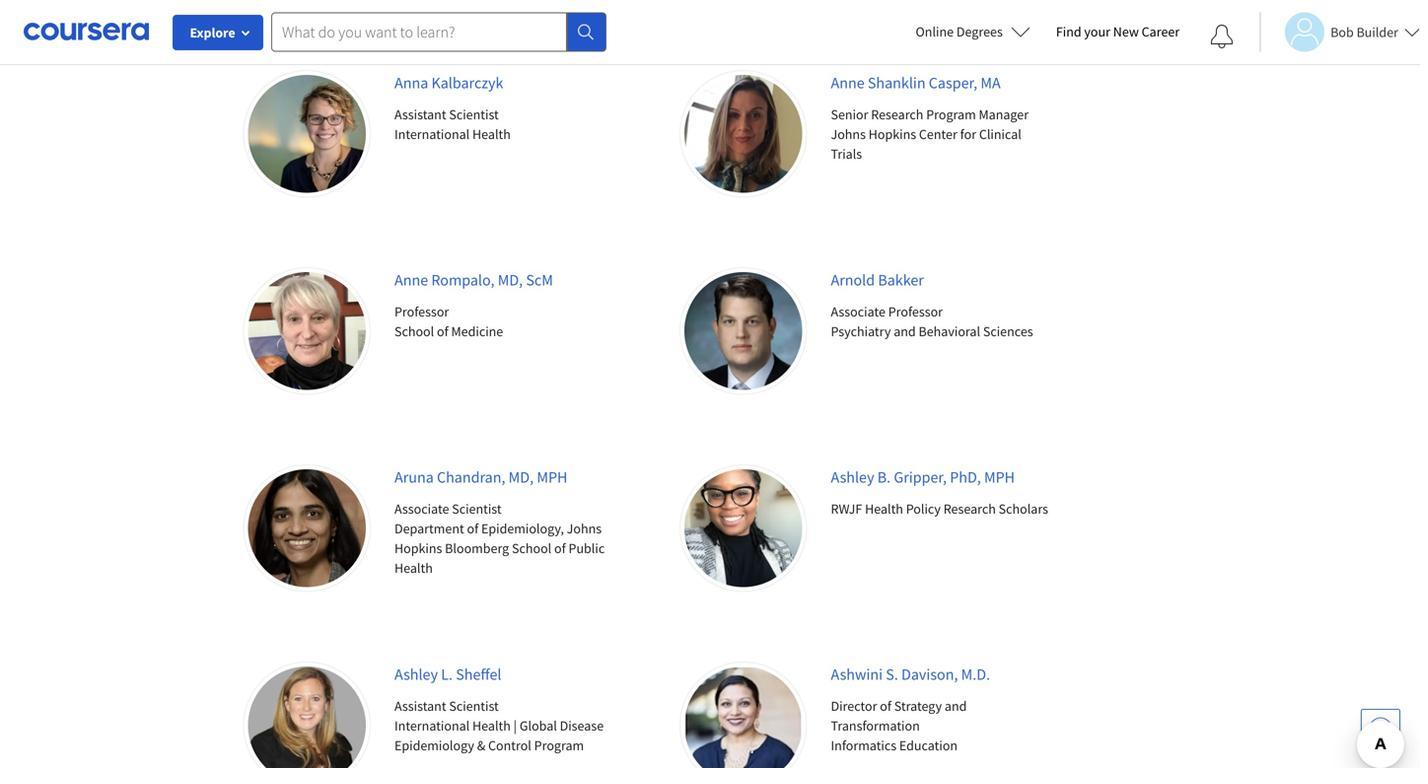 Task type: describe. For each thing, give the bounding box(es) containing it.
explore button
[[173, 15, 263, 50]]

2 mph from the left
[[985, 468, 1015, 487]]

casper,
[[929, 73, 978, 93]]

anne rompalo, md, scm
[[395, 270, 553, 290]]

anna kalbarczyk image
[[244, 71, 370, 197]]

scientist for chandran,
[[452, 500, 502, 518]]

johns inside senior research program manager johns hopkins center for clinical trials
[[831, 125, 866, 143]]

clinical
[[980, 125, 1022, 143]]

rwjf
[[831, 500, 863, 518]]

health inside the associate scientist department of epidemiology, johns hopkins bloomberg school of public health
[[395, 559, 433, 577]]

1 mph from the left
[[537, 468, 568, 487]]

of up bloomberg
[[467, 520, 479, 538]]

md, for mph
[[509, 468, 534, 487]]

associate professor psychiatry and behavioral sciences
[[831, 303, 1034, 340]]

senior
[[831, 106, 869, 123]]

of inside professor school of medicine
[[437, 323, 449, 340]]

online
[[916, 23, 954, 40]]

b.
[[878, 468, 891, 487]]

ashley l. sheffel
[[395, 665, 502, 685]]

rwjf health policy research scholars
[[831, 500, 1049, 518]]

ma
[[981, 73, 1001, 93]]

psychiatry
[[831, 323, 891, 340]]

ashley b. gripper, phd, mph link
[[831, 468, 1015, 487]]

associate scientist department of epidemiology, johns hopkins bloomberg school of public health
[[395, 500, 605, 577]]

school inside the associate scientist department of epidemiology, johns hopkins bloomberg school of public health
[[512, 540, 552, 557]]

builder
[[1357, 23, 1399, 41]]

aruna chandran, md, mph image
[[244, 466, 370, 591]]

trials
[[831, 145, 862, 163]]

research inside senior research program manager johns hopkins center for clinical trials
[[871, 106, 924, 123]]

program inside senior research program manager johns hopkins center for clinical trials
[[927, 106, 976, 123]]

s.
[[886, 665, 899, 685]]

your
[[1085, 23, 1111, 40]]

ashley b. gripper, phd, mph
[[831, 468, 1015, 487]]

ashwini s. davison, m.d. link
[[831, 665, 991, 685]]

international for anna
[[395, 125, 470, 143]]

ashley for ashley l. sheffel
[[395, 665, 438, 685]]

scm
[[526, 270, 553, 290]]

associate for arnold
[[831, 303, 886, 321]]

professor inside professor school of medicine
[[395, 303, 449, 321]]

anne rompalo, md, scm link
[[395, 270, 553, 290]]

anna
[[395, 73, 428, 93]]

of left public
[[555, 540, 566, 557]]

shanklin
[[868, 73, 926, 93]]

assistant for ashley
[[395, 698, 447, 715]]

find your new career link
[[1047, 20, 1190, 44]]

ashwini s. davison, m.d.
[[831, 665, 991, 685]]

epidemiology,
[[481, 520, 564, 538]]

davison,
[[902, 665, 958, 685]]

career
[[1142, 23, 1180, 40]]

ashwini s. davison, m.d. image
[[681, 663, 807, 769]]

1 vertical spatial research
[[944, 500, 996, 518]]

online degrees
[[916, 23, 1003, 40]]

and for arnold bakker
[[894, 323, 916, 340]]

ashley for ashley b. gripper, phd, mph
[[831, 468, 875, 487]]

chandran,
[[437, 468, 506, 487]]

anna kalbarczyk
[[395, 73, 504, 93]]

center
[[919, 125, 958, 143]]

department
[[395, 520, 464, 538]]

scientist for kalbarczyk
[[449, 106, 499, 123]]

education
[[900, 737, 958, 755]]

show notifications image
[[1211, 25, 1234, 48]]

associate for aruna
[[395, 500, 449, 518]]

behavioral
[[919, 323, 981, 340]]

sciences
[[984, 323, 1034, 340]]

epidemiology
[[395, 737, 474, 755]]

control
[[488, 737, 532, 755]]

&
[[477, 737, 486, 755]]

anne shanklin casper, ma link
[[831, 73, 1001, 93]]

bakker
[[878, 270, 924, 290]]

health down b.
[[865, 500, 904, 518]]

help center image
[[1369, 717, 1393, 741]]

l.
[[441, 665, 453, 685]]

johns inside the associate scientist department of epidemiology, johns hopkins bloomberg school of public health
[[567, 520, 602, 538]]



Task type: vqa. For each thing, say whether or not it's contained in the screenshot.
second 24 from right
no



Task type: locate. For each thing, give the bounding box(es) containing it.
health down kalbarczyk
[[473, 125, 511, 143]]

assistant inside assistant scientist international health
[[395, 106, 447, 123]]

scientist inside the assistant scientist international health | global disease epidemiology & control program
[[449, 698, 499, 715]]

What do you want to learn? text field
[[271, 12, 567, 52]]

hopkins down the department
[[395, 540, 442, 557]]

bob builder
[[1331, 23, 1399, 41]]

m.d.
[[962, 665, 991, 685]]

md, right chandran,
[[509, 468, 534, 487]]

2 international from the top
[[395, 717, 470, 735]]

scientist for l.
[[449, 698, 499, 715]]

find
[[1057, 23, 1082, 40]]

2 professor from the left
[[889, 303, 943, 321]]

hopkins
[[869, 125, 917, 143], [395, 540, 442, 557]]

scientist down kalbarczyk
[[449, 106, 499, 123]]

phd,
[[950, 468, 981, 487]]

health up &
[[473, 717, 511, 735]]

1 vertical spatial anne
[[395, 270, 428, 290]]

disease
[[560, 717, 604, 735]]

degrees
[[957, 23, 1003, 40]]

and inside the associate professor psychiatry and behavioral sciences
[[894, 323, 916, 340]]

md, left scm
[[498, 270, 523, 290]]

kalbarczyk
[[432, 73, 504, 93]]

research down shanklin
[[871, 106, 924, 123]]

informatics
[[831, 737, 897, 755]]

0 horizontal spatial ashley
[[395, 665, 438, 685]]

assistant for anna
[[395, 106, 447, 123]]

1 vertical spatial ashley
[[395, 665, 438, 685]]

0 vertical spatial associate
[[831, 303, 886, 321]]

and
[[894, 323, 916, 340], [945, 698, 967, 715]]

research
[[871, 106, 924, 123], [944, 500, 996, 518]]

health inside the assistant scientist international health | global disease epidemiology & control program
[[473, 717, 511, 735]]

assistant down l.
[[395, 698, 447, 715]]

bloomberg
[[445, 540, 509, 557]]

associate up the department
[[395, 500, 449, 518]]

1 horizontal spatial anne
[[831, 73, 865, 93]]

0 horizontal spatial school
[[395, 323, 434, 340]]

arnold bakker image
[[681, 268, 807, 394]]

find your new career
[[1057, 23, 1180, 40]]

mph
[[537, 468, 568, 487], [985, 468, 1015, 487]]

assistant down anna
[[395, 106, 447, 123]]

associate up the psychiatry
[[831, 303, 886, 321]]

international
[[395, 125, 470, 143], [395, 717, 470, 735]]

professor inside the associate professor psychiatry and behavioral sciences
[[889, 303, 943, 321]]

1 horizontal spatial and
[[945, 698, 967, 715]]

of inside director of strategy and transformation informatics education
[[880, 698, 892, 715]]

1 vertical spatial hopkins
[[395, 540, 442, 557]]

school inside professor school of medicine
[[395, 323, 434, 340]]

1 horizontal spatial mph
[[985, 468, 1015, 487]]

0 vertical spatial research
[[871, 106, 924, 123]]

0 vertical spatial program
[[927, 106, 976, 123]]

0 horizontal spatial professor
[[395, 303, 449, 321]]

1 horizontal spatial school
[[512, 540, 552, 557]]

program down global
[[534, 737, 584, 755]]

md,
[[498, 270, 523, 290], [509, 468, 534, 487]]

0 horizontal spatial associate
[[395, 500, 449, 518]]

ashwini
[[831, 665, 883, 685]]

health inside assistant scientist international health
[[473, 125, 511, 143]]

1 vertical spatial md,
[[509, 468, 534, 487]]

global
[[520, 717, 557, 735]]

gripper,
[[894, 468, 947, 487]]

anna kalbarczyk link
[[395, 73, 504, 93]]

0 horizontal spatial hopkins
[[395, 540, 442, 557]]

0 vertical spatial johns
[[831, 125, 866, 143]]

for
[[961, 125, 977, 143]]

director
[[831, 698, 878, 715]]

scientist
[[449, 106, 499, 123], [452, 500, 502, 518], [449, 698, 499, 715]]

scholars
[[999, 500, 1049, 518]]

2 vertical spatial scientist
[[449, 698, 499, 715]]

assistant inside the assistant scientist international health | global disease epidemiology & control program
[[395, 698, 447, 715]]

|
[[514, 717, 517, 735]]

0 vertical spatial assistant
[[395, 106, 447, 123]]

hopkins inside the associate scientist department of epidemiology, johns hopkins bloomberg school of public health
[[395, 540, 442, 557]]

1 horizontal spatial johns
[[831, 125, 866, 143]]

professor
[[395, 303, 449, 321], [889, 303, 943, 321]]

0 vertical spatial scientist
[[449, 106, 499, 123]]

1 horizontal spatial hopkins
[[869, 125, 917, 143]]

0 vertical spatial ashley
[[831, 468, 875, 487]]

None search field
[[271, 12, 607, 52]]

0 horizontal spatial and
[[894, 323, 916, 340]]

0 horizontal spatial mph
[[537, 468, 568, 487]]

aruna
[[395, 468, 434, 487]]

0 vertical spatial hopkins
[[869, 125, 917, 143]]

0 vertical spatial and
[[894, 323, 916, 340]]

aruna chandran, md, mph
[[395, 468, 568, 487]]

arnold bakker
[[831, 270, 924, 290]]

associate inside the associate scientist department of epidemiology, johns hopkins bloomberg school of public health
[[395, 500, 449, 518]]

medicine
[[451, 323, 503, 340]]

of
[[437, 323, 449, 340], [467, 520, 479, 538], [555, 540, 566, 557], [880, 698, 892, 715]]

anne shanklin casper, ma
[[831, 73, 1001, 93]]

0 vertical spatial school
[[395, 323, 434, 340]]

of left the medicine
[[437, 323, 449, 340]]

mph right the phd,
[[985, 468, 1015, 487]]

professor down rompalo,
[[395, 303, 449, 321]]

international inside assistant scientist international health
[[395, 125, 470, 143]]

anne left rompalo,
[[395, 270, 428, 290]]

anne
[[831, 73, 865, 93], [395, 270, 428, 290]]

and inside director of strategy and transformation informatics education
[[945, 698, 967, 715]]

and down m.d.
[[945, 698, 967, 715]]

program
[[927, 106, 976, 123], [534, 737, 584, 755]]

associate
[[831, 303, 886, 321], [395, 500, 449, 518]]

johns down senior
[[831, 125, 866, 143]]

school left the medicine
[[395, 323, 434, 340]]

ashley b. gripper, phd, mph image
[[681, 466, 807, 591]]

international inside the assistant scientist international health | global disease epidemiology & control program
[[395, 717, 470, 735]]

professor down bakker
[[889, 303, 943, 321]]

mph up epidemiology,
[[537, 468, 568, 487]]

ashley l. sheffel image
[[244, 663, 370, 769]]

1 vertical spatial assistant
[[395, 698, 447, 715]]

arnold bakker link
[[831, 270, 924, 290]]

bob builder button
[[1260, 12, 1421, 52]]

scientist inside assistant scientist international health
[[449, 106, 499, 123]]

1 horizontal spatial ashley
[[831, 468, 875, 487]]

arnold
[[831, 270, 875, 290]]

health down the department
[[395, 559, 433, 577]]

ashley
[[831, 468, 875, 487], [395, 665, 438, 685]]

0 horizontal spatial johns
[[567, 520, 602, 538]]

ashley l. sheffel link
[[395, 665, 502, 685]]

1 vertical spatial johns
[[567, 520, 602, 538]]

hopkins inside senior research program manager johns hopkins center for clinical trials
[[869, 125, 917, 143]]

1 vertical spatial school
[[512, 540, 552, 557]]

1 vertical spatial international
[[395, 717, 470, 735]]

and for ashwini s. davison, m.d.
[[945, 698, 967, 715]]

aruna chandran, md, mph link
[[395, 468, 568, 487]]

policy
[[906, 500, 941, 518]]

rompalo,
[[431, 270, 495, 290]]

transformation
[[831, 717, 920, 735]]

anne for anne shanklin casper, ma
[[831, 73, 865, 93]]

ashley left l.
[[395, 665, 438, 685]]

scientist down sheffel
[[449, 698, 499, 715]]

anne rompalo, md, scm image
[[244, 268, 370, 394]]

assistant scientist international health
[[395, 106, 511, 143]]

senior research program manager johns hopkins center for clinical trials
[[831, 106, 1029, 163]]

0 vertical spatial international
[[395, 125, 470, 143]]

johns up public
[[567, 520, 602, 538]]

program up center
[[927, 106, 976, 123]]

international up epidemiology
[[395, 717, 470, 735]]

assistant scientist international health | global disease epidemiology & control program
[[395, 698, 604, 755]]

anne up senior
[[831, 73, 865, 93]]

sheffel
[[456, 665, 502, 685]]

manager
[[979, 106, 1029, 123]]

scientist down aruna chandran, md, mph
[[452, 500, 502, 518]]

0 vertical spatial md,
[[498, 270, 523, 290]]

online degrees button
[[900, 10, 1047, 53]]

1 horizontal spatial program
[[927, 106, 976, 123]]

assistant
[[395, 106, 447, 123], [395, 698, 447, 715]]

new
[[1114, 23, 1139, 40]]

1 horizontal spatial research
[[944, 500, 996, 518]]

professor school of medicine
[[395, 303, 503, 340]]

health
[[473, 125, 511, 143], [865, 500, 904, 518], [395, 559, 433, 577], [473, 717, 511, 735]]

strategy
[[895, 698, 942, 715]]

research down the phd,
[[944, 500, 996, 518]]

1 vertical spatial scientist
[[452, 500, 502, 518]]

md, for scm
[[498, 270, 523, 290]]

1 vertical spatial program
[[534, 737, 584, 755]]

international down anna kalbarczyk
[[395, 125, 470, 143]]

1 professor from the left
[[395, 303, 449, 321]]

director of strategy and transformation informatics education
[[831, 698, 967, 755]]

hopkins left center
[[869, 125, 917, 143]]

0 horizontal spatial research
[[871, 106, 924, 123]]

of up transformation
[[880, 698, 892, 715]]

1 vertical spatial associate
[[395, 500, 449, 518]]

2 assistant from the top
[[395, 698, 447, 715]]

1 assistant from the top
[[395, 106, 447, 123]]

0 vertical spatial anne
[[831, 73, 865, 93]]

1 horizontal spatial professor
[[889, 303, 943, 321]]

0 horizontal spatial anne
[[395, 270, 428, 290]]

associate inside the associate professor psychiatry and behavioral sciences
[[831, 303, 886, 321]]

ashley left b.
[[831, 468, 875, 487]]

1 international from the top
[[395, 125, 470, 143]]

coursera image
[[24, 16, 149, 48]]

bob
[[1331, 23, 1354, 41]]

international for ashley
[[395, 717, 470, 735]]

1 vertical spatial and
[[945, 698, 967, 715]]

and right the psychiatry
[[894, 323, 916, 340]]

anne shanklin casper, ma image
[[681, 71, 807, 197]]

explore
[[190, 24, 235, 41]]

scientist inside the associate scientist department of epidemiology, johns hopkins bloomberg school of public health
[[452, 500, 502, 518]]

public
[[569, 540, 605, 557]]

johns
[[831, 125, 866, 143], [567, 520, 602, 538]]

anne for anne rompalo, md, scm
[[395, 270, 428, 290]]

program inside the assistant scientist international health | global disease epidemiology & control program
[[534, 737, 584, 755]]

1 horizontal spatial associate
[[831, 303, 886, 321]]

school down epidemiology,
[[512, 540, 552, 557]]

0 horizontal spatial program
[[534, 737, 584, 755]]



